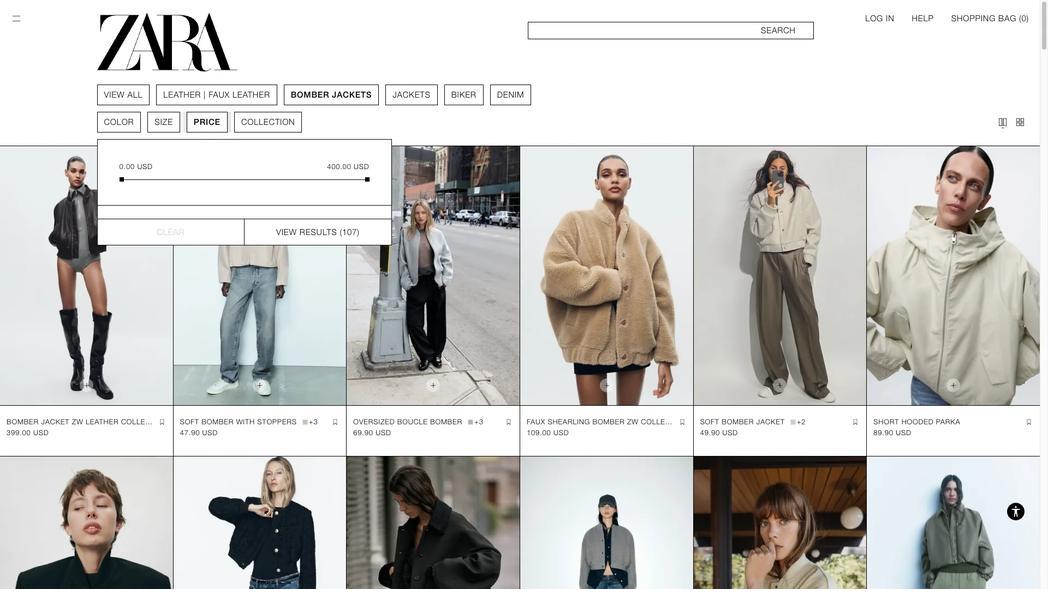 Task type: locate. For each thing, give the bounding box(es) containing it.
size
[[155, 117, 173, 127]]

add item to wishlist image for 109.00 usd
[[678, 418, 686, 427]]

usd for 47.90 usd
[[202, 429, 218, 437]]

2 soft from the left
[[700, 418, 719, 426]]

zara logo united states. go to homepage image
[[97, 13, 237, 72]]

leather
[[164, 90, 201, 100], [233, 90, 270, 100]]

help
[[912, 14, 934, 23]]

1 horizontal spatial collection
[[241, 117, 295, 127]]

image 0 of oversized boucle bomber from zara image
[[347, 146, 520, 406]]

zw
[[72, 418, 83, 426], [627, 418, 639, 426]]

usd
[[138, 163, 153, 171], [354, 163, 370, 171], [33, 429, 49, 437], [202, 429, 218, 437], [376, 429, 391, 437], [553, 429, 569, 437], [722, 429, 738, 437], [896, 429, 911, 437]]

with
[[236, 418, 255, 426]]

bomber right boucle
[[430, 418, 462, 426]]

usd right 399.00
[[33, 429, 49, 437]]

usd down 'shearling'
[[553, 429, 569, 437]]

2 zw from the left
[[627, 418, 639, 426]]

+
[[309, 418, 314, 426], [474, 418, 479, 426], [797, 418, 801, 426]]

+ 2
[[797, 418, 806, 426]]

1 horizontal spatial zw
[[627, 418, 639, 426]]

0 horizontal spatial view
[[104, 90, 125, 100]]

2 leather from the left
[[233, 90, 270, 100]]

add item to wishlist image for 89.90 usd
[[1025, 418, 1033, 427]]

jacket up 399.00 usd
[[41, 418, 70, 426]]

0 horizontal spatial jacket
[[41, 418, 70, 426]]

jacket left + 2
[[756, 418, 785, 426]]

+ 3 for oversized boucle bomber
[[474, 418, 483, 426]]

0 horizontal spatial leather
[[164, 90, 201, 100]]

bomber up 47.90 usd
[[202, 418, 234, 426]]

2 + from the left
[[474, 418, 479, 426]]

1 horizontal spatial zoom change image
[[1015, 117, 1026, 128]]

0 vertical spatial image 0 of soft bomber jacket from zara image
[[694, 146, 866, 406]]

faux shearling bomber zw collection link
[[527, 417, 688, 428]]

1 zw from the left
[[72, 418, 83, 426]]

69.90
[[353, 429, 373, 437]]

0 horizontal spatial soft
[[180, 418, 199, 426]]

soft
[[180, 418, 199, 426], [700, 418, 719, 426]]

collection
[[241, 117, 295, 127], [121, 418, 168, 426], [641, 418, 688, 426]]

1 horizontal spatial add item to wishlist image
[[504, 418, 513, 427]]

soft up 49.90
[[700, 418, 719, 426]]

1 + 3 from the left
[[309, 418, 318, 426]]

2
[[801, 418, 806, 426]]

5 bomber from the left
[[722, 418, 754, 426]]

1 horizontal spatial 3
[[479, 418, 483, 426]]

usd down oversized
[[376, 429, 391, 437]]

usd for 69.90 usd
[[376, 429, 391, 437]]

soft bomber jacket link
[[700, 417, 785, 428]]

0 horizontal spatial collection
[[121, 418, 168, 426]]

1 add item to wishlist image from the left
[[331, 418, 340, 427]]

1 add item to wishlist image from the left
[[158, 418, 166, 427]]

image 0 of maxi pocket bomber from zara image
[[0, 457, 173, 590]]

leather right the faux
[[233, 90, 270, 100]]

2 jacket from the left
[[756, 418, 785, 426]]

2 horizontal spatial +
[[797, 418, 801, 426]]

0 horizontal spatial image 0 of soft bomber jacket from zara image
[[520, 457, 693, 590]]

0 horizontal spatial +
[[309, 418, 314, 426]]

collection inside faux shearling bomber zw collection link
[[641, 418, 688, 426]]

49.90
[[700, 429, 720, 437]]

2 horizontal spatial add item to wishlist image
[[851, 418, 860, 427]]

bomber jackets link
[[291, 90, 372, 100]]

1 horizontal spatial soft
[[700, 418, 719, 426]]

400.00
[[327, 163, 352, 171]]

jackets
[[393, 90, 431, 100]]

1 horizontal spatial +
[[474, 418, 479, 426]]

leather | faux leather link
[[164, 90, 270, 100]]

1 horizontal spatial view
[[276, 227, 297, 237]]

bomber jacket zw leather collection link
[[7, 417, 168, 428]]

leather left |
[[164, 90, 201, 100]]

shopping bag ( 0 )
[[951, 14, 1029, 23]]

results
[[300, 227, 337, 237]]

leather
[[86, 418, 119, 426]]

2 horizontal spatial collection
[[641, 418, 688, 426]]

add item to wishlist image
[[331, 418, 340, 427], [678, 418, 686, 427], [1025, 418, 1033, 427]]

image 0 of textured cropped bomber jacket from zara image
[[173, 457, 346, 590]]

|
[[204, 90, 206, 100]]

bomber up 399.00
[[7, 418, 39, 426]]

0 horizontal spatial add item to wishlist image
[[331, 418, 340, 427]]

usd down soft bomber jacket 'link'
[[722, 429, 738, 437]]

add item to wishlist image
[[158, 418, 166, 427], [504, 418, 513, 427], [851, 418, 860, 427]]

add item to wishlist image for 47.90 usd
[[331, 418, 340, 427]]

view left all
[[104, 90, 125, 100]]

89.90 usd
[[874, 429, 911, 437]]

bomber inside 'link'
[[722, 418, 754, 426]]

short
[[874, 418, 899, 426]]

1 horizontal spatial image 0 of soft bomber jacket from zara image
[[694, 146, 866, 406]]

+ for oversized boucle bomber
[[474, 418, 479, 426]]

2 add item to wishlist image from the left
[[504, 418, 513, 427]]

price button
[[187, 112, 228, 133]]

3
[[314, 418, 318, 426], [479, 418, 483, 426]]

usd for 89.90 usd
[[896, 429, 911, 437]]

soft bomber with stoppers
[[180, 418, 297, 426]]

bomber right 'shearling'
[[593, 418, 625, 426]]

2 horizontal spatial add item to wishlist image
[[1025, 418, 1033, 427]]

109.00
[[527, 429, 551, 437]]

2 + 3 from the left
[[474, 418, 483, 426]]

soft up "47.90"
[[180, 418, 199, 426]]

109.00 usd
[[527, 429, 569, 437]]

oversized
[[353, 418, 395, 426]]

add item to wishlist image for 49.90 usd
[[851, 418, 860, 427]]

view left the results
[[276, 227, 297, 237]]

2 3 from the left
[[479, 418, 483, 426]]

2 zoom change image from the left
[[1015, 117, 1026, 128]]

0 horizontal spatial + 3
[[309, 418, 318, 426]]

3 add item to wishlist image from the left
[[1025, 418, 1033, 427]]

1 horizontal spatial jacket
[[756, 418, 785, 426]]

usd down short hooded parka link
[[896, 429, 911, 437]]

boucle
[[397, 418, 428, 426]]

search
[[761, 26, 796, 35]]

1 soft from the left
[[180, 418, 199, 426]]

1 horizontal spatial leather
[[233, 90, 270, 100]]

soft inside 'link'
[[700, 418, 719, 426]]

size button
[[148, 112, 180, 133]]

47.90 usd
[[180, 429, 218, 437]]

0.00  usd
[[120, 163, 153, 171]]

jackets
[[332, 90, 372, 100]]

view
[[104, 90, 125, 100], [276, 227, 297, 237]]

usd right "47.90"
[[202, 429, 218, 437]]

1 + from the left
[[309, 418, 314, 426]]

2 add item to wishlist image from the left
[[678, 418, 686, 427]]

+ 3
[[309, 418, 318, 426], [474, 418, 483, 426]]

399.00
[[7, 429, 31, 437]]

bomber up 49.90 usd
[[722, 418, 754, 426]]

collection inside bomber jacket zw leather collection link
[[121, 418, 168, 426]]

soft for soft bomber jacket
[[700, 418, 719, 426]]

jacket
[[41, 418, 70, 426], [756, 418, 785, 426]]

+ 3 for soft bomber with stoppers
[[309, 418, 318, 426]]

parka
[[936, 418, 960, 426]]

0 horizontal spatial zoom change image
[[997, 117, 1008, 128]]

biker link
[[452, 90, 477, 100]]

log in link
[[865, 13, 894, 24]]

collection for faux shearling bomber zw collection
[[641, 418, 688, 426]]

bomber
[[7, 418, 39, 426], [202, 418, 234, 426], [430, 418, 462, 426], [593, 418, 625, 426], [722, 418, 754, 426]]

short hooded parka
[[874, 418, 960, 426]]

shearling
[[548, 418, 590, 426]]

1 3 from the left
[[314, 418, 318, 426]]

3 add item to wishlist image from the left
[[851, 418, 860, 427]]

oversized boucle bomber
[[353, 418, 462, 426]]

soft bomber with stoppers link
[[180, 417, 297, 428]]

zoom change image
[[997, 117, 1008, 128], [1015, 117, 1026, 128]]

0 horizontal spatial add item to wishlist image
[[158, 418, 166, 427]]

(107)
[[340, 227, 360, 237]]

1 horizontal spatial + 3
[[474, 418, 483, 426]]

0 horizontal spatial 3
[[314, 418, 318, 426]]

0 vertical spatial view
[[104, 90, 125, 100]]

jacket inside 'link'
[[756, 418, 785, 426]]

clear
[[157, 227, 185, 237]]

usd right 0.00
[[138, 163, 153, 171]]

usd right 400.00
[[354, 163, 370, 171]]

0 horizontal spatial zw
[[72, 418, 83, 426]]

oversized boucle bomber link
[[353, 417, 462, 428]]

1 vertical spatial image 0 of soft bomber jacket from zara image
[[520, 457, 693, 590]]

3 + from the left
[[797, 418, 801, 426]]

1 vertical spatial view
[[276, 227, 297, 237]]

image 0 of soft bomber jacket from zara image
[[694, 146, 866, 406], [520, 457, 693, 590]]

faux
[[209, 90, 230, 100]]

1 horizontal spatial add item to wishlist image
[[678, 418, 686, 427]]

usd for 399.00 usd
[[33, 429, 49, 437]]



Task type: vqa. For each thing, say whether or not it's contained in the screenshot.
the DENIM for PADDED DENIM JACKET
no



Task type: describe. For each thing, give the bounding box(es) containing it.
accessibility image
[[1005, 501, 1027, 523]]

soft for soft bomber with stoppers
[[180, 418, 199, 426]]

bomber jackets
[[291, 90, 372, 100]]

shopping
[[951, 14, 996, 23]]

collection button
[[234, 112, 302, 133]]

usd for 49.90 usd
[[722, 429, 738, 437]]

bomber jacket zw leather collection
[[7, 418, 168, 426]]

faux
[[527, 418, 545, 426]]

view for view all
[[104, 90, 125, 100]]

47.90
[[180, 429, 200, 437]]

open menu image
[[11, 13, 22, 24]]

usd for 400.00  usd
[[354, 163, 370, 171]]

usd for 109.00 usd
[[553, 429, 569, 437]]

usd for 0.00  usd
[[138, 163, 153, 171]]

color button
[[97, 112, 141, 133]]

image 0 of mixed bomber jacket zw collection from zara image
[[347, 457, 520, 590]]

view results (107)
[[276, 227, 360, 237]]

add item to wishlist image for 399.00 usd
[[158, 418, 166, 427]]

image 0 of faux leather bomber from zara image
[[867, 457, 1040, 590]]

1 jacket from the left
[[41, 418, 70, 426]]

image 0 of short hooded parka from zara image
[[867, 146, 1040, 406]]

view for view results (107)
[[276, 227, 297, 237]]

0
[[1022, 14, 1027, 23]]

stoppers
[[257, 418, 297, 426]]

clear button
[[98, 219, 244, 245]]

3 bomber from the left
[[430, 418, 462, 426]]

price
[[194, 117, 221, 127]]

+ for soft bomber with stoppers
[[309, 418, 314, 426]]

log
[[865, 14, 883, 23]]

log in
[[865, 14, 894, 23]]

89.90
[[874, 429, 893, 437]]

jackets link
[[393, 90, 431, 100]]

3 for soft bomber with stoppers
[[314, 418, 318, 426]]

bomber
[[291, 90, 330, 100]]

49.90 usd
[[700, 429, 738, 437]]

400.00  usd
[[327, 163, 370, 171]]

+ for soft bomber jacket
[[797, 418, 801, 426]]

view all link
[[104, 90, 143, 100]]

1 bomber from the left
[[7, 418, 39, 426]]

add item to wishlist image for 69.90 usd
[[504, 418, 513, 427]]

denim
[[497, 90, 524, 100]]

image 0 of faux shearling bomber zw collection from zara image
[[520, 146, 693, 406]]

help link
[[912, 13, 934, 24]]

color
[[104, 117, 134, 127]]

69.90 usd
[[353, 429, 391, 437]]

4 bomber from the left
[[593, 418, 625, 426]]

image 0 of crop soft bomber jacket from zara image
[[694, 457, 866, 590]]

image 0 of bomber jacket zw leather collection from zara image
[[0, 146, 173, 406]]

image 0 of soft bomber with stoppers from zara image
[[173, 146, 346, 406]]

in
[[886, 14, 894, 23]]

collection for bomber jacket zw leather collection
[[121, 418, 168, 426]]

hooded
[[902, 418, 934, 426]]

biker
[[452, 90, 477, 100]]

)
[[1027, 14, 1029, 23]]

faux shearling bomber zw collection
[[527, 418, 688, 426]]

collection inside collection button
[[241, 117, 295, 127]]

soft bomber jacket
[[700, 418, 785, 426]]

2 bomber from the left
[[202, 418, 234, 426]]

399.00 usd
[[7, 429, 49, 437]]

search link
[[528, 22, 814, 39]]

1 leather from the left
[[164, 90, 201, 100]]

short hooded parka link
[[874, 417, 960, 428]]

Product search search field
[[528, 22, 814, 39]]

all
[[128, 90, 143, 100]]

leather | faux leather
[[164, 90, 270, 100]]

denim link
[[497, 90, 524, 100]]

0.00
[[120, 163, 135, 171]]

3 for oversized boucle bomber
[[479, 418, 483, 426]]

(
[[1019, 14, 1022, 23]]

bag
[[998, 14, 1016, 23]]

view all
[[104, 90, 143, 100]]

1 zoom change image from the left
[[997, 117, 1008, 128]]

0 status
[[1022, 14, 1027, 23]]



